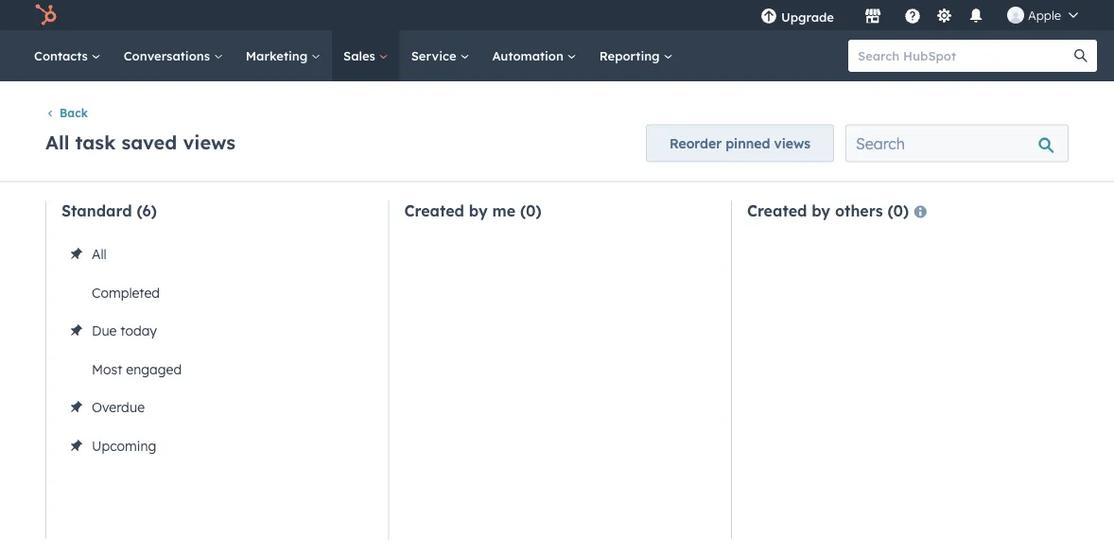 Task type: vqa. For each thing, say whether or not it's contained in the screenshot.
top caret image
no



Task type: locate. For each thing, give the bounding box(es) containing it.
0 vertical spatial all
[[45, 130, 69, 154]]

0 horizontal spatial created
[[405, 201, 465, 220]]

1 horizontal spatial all
[[92, 246, 107, 263]]

menu
[[748, 0, 1092, 30]]

0 horizontal spatial all
[[45, 130, 69, 154]]

(0) right others on the top of the page
[[888, 201, 910, 220]]

all down back button on the left top of the page
[[45, 130, 69, 154]]

upcoming button
[[50, 427, 368, 465]]

overdue
[[92, 399, 145, 416]]

notifications button
[[961, 0, 993, 30]]

by
[[469, 201, 488, 220], [812, 201, 831, 220]]

by left others on the top of the page
[[812, 201, 831, 220]]

views right saved
[[183, 130, 236, 154]]

service
[[411, 48, 460, 63]]

(0) right "me"
[[521, 201, 542, 220]]

1 horizontal spatial views
[[775, 135, 811, 151]]

bob builder image
[[1008, 7, 1025, 24]]

help button
[[897, 0, 929, 30]]

back button
[[45, 102, 88, 124]]

by left "me"
[[469, 201, 488, 220]]

1 created from the left
[[405, 201, 465, 220]]

views
[[183, 130, 236, 154], [775, 135, 811, 151]]

created by me (0)
[[405, 201, 542, 220]]

all inside banner
[[45, 130, 69, 154]]

saved
[[122, 130, 177, 154]]

conversations link
[[112, 30, 235, 81]]

reporting
[[600, 48, 664, 63]]

notifications image
[[968, 9, 985, 26]]

standard
[[62, 201, 132, 220]]

2 (0) from the left
[[888, 201, 910, 220]]

engaged
[[126, 361, 182, 378]]

search button
[[1066, 40, 1098, 72]]

created
[[405, 201, 465, 220], [748, 201, 808, 220]]

created left "me"
[[405, 201, 465, 220]]

contacts
[[34, 48, 92, 63]]

most engaged button
[[50, 350, 368, 388]]

help image
[[905, 9, 922, 26]]

conversations
[[124, 48, 214, 63]]

settings link
[[933, 5, 957, 25]]

2 created from the left
[[748, 201, 808, 220]]

me
[[493, 201, 516, 220]]

upgrade
[[782, 9, 835, 25]]

views right pinned
[[775, 135, 811, 151]]

1 horizontal spatial (0)
[[888, 201, 910, 220]]

1 (0) from the left
[[521, 201, 542, 220]]

all
[[45, 130, 69, 154], [92, 246, 107, 263]]

1 horizontal spatial created
[[748, 201, 808, 220]]

all inside button
[[92, 246, 107, 263]]

hubspot image
[[34, 4, 57, 27]]

all down standard
[[92, 246, 107, 263]]

sales link
[[332, 30, 400, 81]]

2 by from the left
[[812, 201, 831, 220]]

created down pinned
[[748, 201, 808, 220]]

overdue button
[[50, 388, 368, 427]]

views inside "link"
[[775, 135, 811, 151]]

reorder pinned views link
[[646, 124, 835, 162]]

0 horizontal spatial by
[[469, 201, 488, 220]]

most
[[92, 361, 122, 378]]

1 vertical spatial all
[[92, 246, 107, 263]]

(0)
[[521, 201, 542, 220], [888, 201, 910, 220]]

1 horizontal spatial by
[[812, 201, 831, 220]]

0 horizontal spatial (0)
[[521, 201, 542, 220]]

by for me
[[469, 201, 488, 220]]

created for created by others (0)
[[748, 201, 808, 220]]

reorder
[[670, 135, 722, 151]]

all for all task saved views
[[45, 130, 69, 154]]

today
[[121, 323, 157, 339]]

(6)
[[137, 201, 157, 220]]

due
[[92, 323, 117, 339]]

marketing link
[[235, 30, 332, 81]]

1 by from the left
[[469, 201, 488, 220]]



Task type: describe. For each thing, give the bounding box(es) containing it.
pinned
[[726, 135, 771, 151]]

task
[[75, 130, 116, 154]]

0 horizontal spatial views
[[183, 130, 236, 154]]

due today
[[92, 323, 157, 339]]

all for all
[[92, 246, 107, 263]]

others
[[836, 201, 884, 220]]

standard (6)
[[62, 201, 157, 220]]

most engaged
[[92, 361, 182, 378]]

upgrade image
[[761, 9, 778, 26]]

automation
[[493, 48, 568, 63]]

due today button
[[50, 312, 368, 350]]

created for created by me (0)
[[405, 201, 465, 220]]

created by others (0)
[[748, 201, 910, 220]]

service link
[[400, 30, 481, 81]]

completed
[[92, 284, 160, 301]]

all button
[[50, 235, 368, 273]]

apple button
[[997, 0, 1090, 30]]

settings image
[[937, 8, 954, 25]]

contacts link
[[23, 30, 112, 81]]

marketplaces image
[[865, 9, 882, 26]]

marketplaces button
[[854, 0, 893, 30]]

all task saved views
[[45, 130, 236, 154]]

(0) for created by me (0)
[[521, 201, 542, 220]]

completed button
[[50, 273, 368, 312]]

automation link
[[481, 30, 588, 81]]

marketing
[[246, 48, 311, 63]]

reporting link
[[588, 30, 685, 81]]

search image
[[1075, 49, 1088, 62]]

all task saved views banner
[[45, 119, 1070, 162]]

(0) for created by others (0)
[[888, 201, 910, 220]]

sales
[[344, 48, 379, 63]]

hubspot link
[[23, 4, 71, 27]]

upcoming
[[92, 438, 156, 454]]

by for others
[[812, 201, 831, 220]]

Search HubSpot search field
[[849, 40, 1081, 72]]

apple
[[1029, 7, 1062, 23]]

menu containing apple
[[748, 0, 1092, 30]]

back
[[60, 106, 88, 120]]

reorder pinned views
[[670, 135, 811, 151]]

Search search field
[[846, 124, 1070, 162]]



